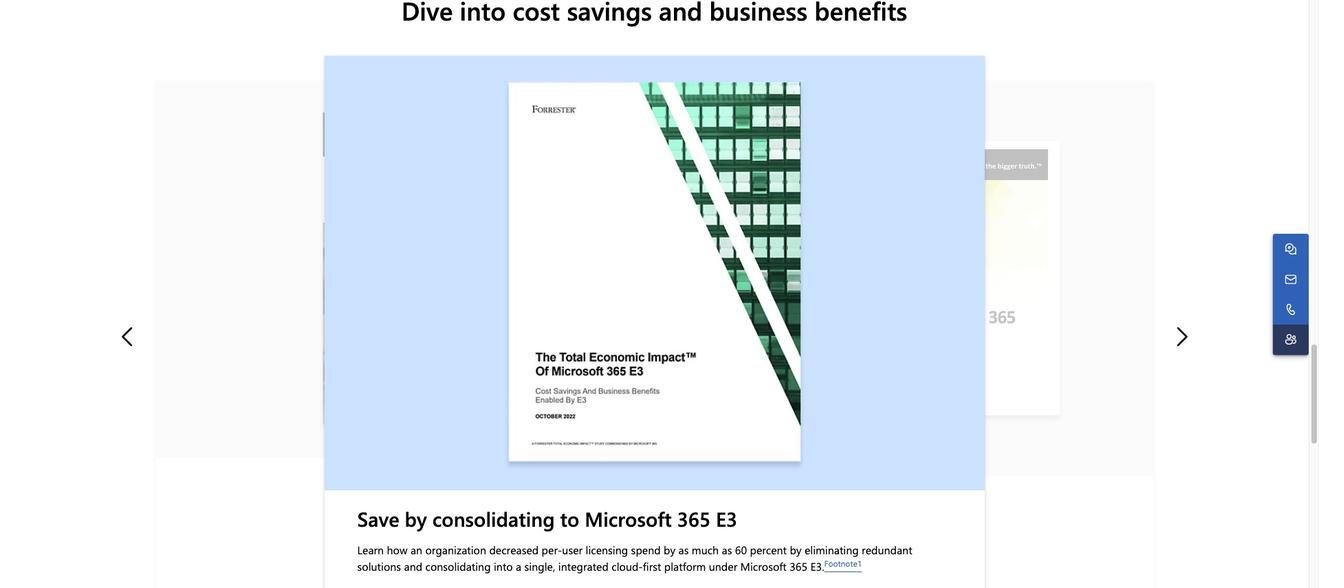 Task type: locate. For each thing, give the bounding box(es) containing it.
into
[[494, 559, 513, 574]]

footnote 1
[[824, 558, 862, 569]]

e3
[[716, 506, 738, 532]]

2 as from the left
[[722, 543, 732, 557]]

as
[[679, 543, 689, 557], [722, 543, 732, 557]]

much
[[692, 543, 719, 557]]

microsoft
[[585, 506, 672, 532], [741, 559, 787, 574]]

by up 'an'
[[405, 506, 427, 532]]

e3.
[[811, 559, 824, 574]]

consolidating
[[432, 506, 555, 532], [425, 559, 491, 574]]

by up 'platform'
[[664, 543, 676, 557]]

1 horizontal spatial as
[[722, 543, 732, 557]]

0 horizontal spatial microsoft
[[585, 506, 672, 532]]

microsoft inside learn how an organization decreased per-user licensing spend by as much as 60 percent by eliminating redundant solutions and consolidating into a single, integrated cloud-first platform under microsoft 365 e3.
[[741, 559, 787, 574]]

365
[[677, 506, 711, 532], [790, 559, 808, 574]]

per-
[[542, 543, 562, 557]]

microsoft up spend
[[585, 506, 672, 532]]

percent
[[750, 543, 787, 557]]

0 horizontal spatial 365
[[677, 506, 711, 532]]

1 vertical spatial consolidating
[[425, 559, 491, 574]]

by right percent
[[790, 543, 802, 557]]

first
[[643, 559, 661, 574]]

consolidating up decreased
[[432, 506, 555, 532]]

1 horizontal spatial 365
[[790, 559, 808, 574]]

0 horizontal spatial as
[[679, 543, 689, 557]]

consolidating down organization
[[425, 559, 491, 574]]

footnote
[[824, 558, 858, 569]]

1 horizontal spatial by
[[664, 543, 676, 557]]

as left "60"
[[722, 543, 732, 557]]

the study titled the total economic impact™ of microsoft 365 e3 image
[[324, 56, 985, 491]]

1 as from the left
[[679, 543, 689, 557]]

microsoft down percent
[[741, 559, 787, 574]]

365 left the e3.
[[790, 559, 808, 574]]

as up 'platform'
[[679, 543, 689, 557]]

save
[[357, 506, 399, 532]]

1 vertical spatial microsoft
[[741, 559, 787, 574]]

user
[[562, 543, 583, 557]]

2 horizontal spatial by
[[790, 543, 802, 557]]

cloud-
[[612, 559, 643, 574]]

0 vertical spatial 365
[[677, 506, 711, 532]]

365 left e3 at bottom
[[677, 506, 711, 532]]

a
[[516, 559, 522, 574]]

save by consolidating to microsoft 365 e3
[[357, 506, 738, 532]]

by
[[405, 506, 427, 532], [664, 543, 676, 557], [790, 543, 802, 557]]

platform
[[664, 559, 706, 574]]

1 vertical spatial 365
[[790, 559, 808, 574]]

an
[[411, 543, 422, 557]]

solutions
[[357, 559, 401, 574]]

1 horizontal spatial microsoft
[[741, 559, 787, 574]]



Task type: vqa. For each thing, say whether or not it's contained in the screenshot.
more customer
no



Task type: describe. For each thing, give the bounding box(es) containing it.
single,
[[525, 559, 555, 574]]

under
[[709, 559, 738, 574]]

to
[[560, 506, 579, 532]]

licensing
[[586, 543, 628, 557]]

0 vertical spatial microsoft
[[585, 506, 672, 532]]

0 horizontal spatial by
[[405, 506, 427, 532]]

consolidating inside learn how an organization decreased per-user licensing spend by as much as 60 percent by eliminating redundant solutions and consolidating into a single, integrated cloud-first platform under microsoft 365 e3.
[[425, 559, 491, 574]]

eliminating
[[805, 543, 859, 557]]

decreased
[[489, 543, 539, 557]]

0 vertical spatial consolidating
[[432, 506, 555, 532]]

learn
[[357, 543, 384, 557]]

1
[[858, 558, 862, 569]]

60
[[735, 543, 747, 557]]

redundant
[[862, 543, 913, 557]]

how
[[387, 543, 408, 557]]

and
[[404, 559, 422, 574]]

365 inside learn how an organization decreased per-user licensing spend by as much as 60 percent by eliminating redundant solutions and consolidating into a single, integrated cloud-first platform under microsoft 365 e3.
[[790, 559, 808, 574]]

integrated
[[558, 559, 609, 574]]

spend
[[631, 543, 661, 557]]

organization
[[425, 543, 486, 557]]

learn how an organization decreased per-user licensing spend by as much as 60 percent by eliminating redundant solutions and consolidating into a single, integrated cloud-first platform under microsoft 365 e3.
[[357, 543, 913, 574]]



